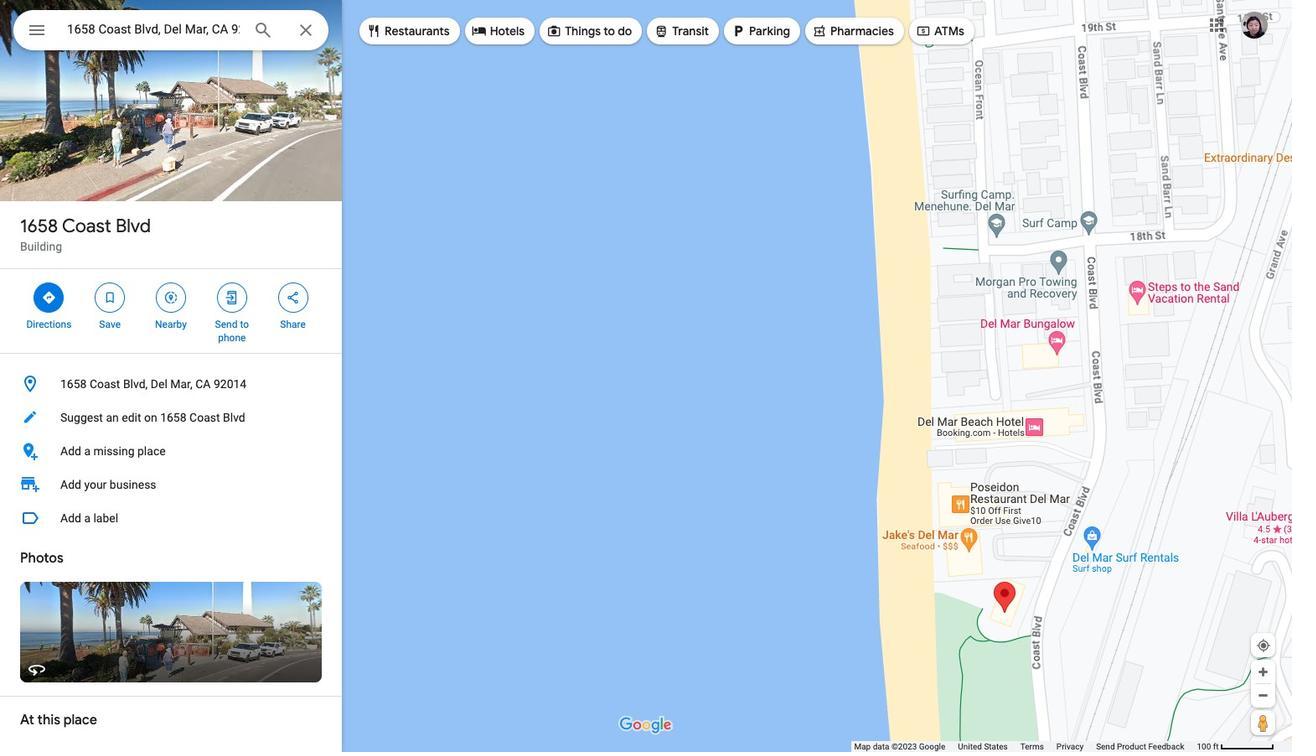 Task type: locate. For each thing, give the bounding box(es) containing it.
add your business
[[60, 478, 156, 491]]

1 a from the top
[[84, 444, 91, 458]]

place down on
[[138, 444, 166, 458]]

2 add from the top
[[60, 478, 81, 491]]

0 horizontal spatial send
[[215, 319, 238, 330]]

send left product
[[1097, 742, 1115, 751]]

1658 coast blvd building
[[20, 215, 151, 253]]

send
[[215, 319, 238, 330], [1097, 742, 1115, 751]]

0 horizontal spatial blvd
[[116, 215, 151, 238]]

0 vertical spatial to
[[604, 23, 615, 39]]

share
[[280, 319, 306, 330]]

a left "label"
[[84, 511, 91, 525]]

2 vertical spatial 1658
[[160, 411, 187, 424]]

coast down ca
[[190, 411, 220, 424]]

1 vertical spatial coast
[[90, 377, 120, 391]]

add a label
[[60, 511, 118, 525]]

 atms
[[916, 22, 965, 40]]

0 vertical spatial coast
[[62, 215, 111, 238]]

blvd
[[116, 215, 151, 238], [223, 411, 245, 424]]

add for add a missing place
[[60, 444, 81, 458]]

building
[[20, 240, 62, 253]]

del
[[151, 377, 168, 391]]

©2023
[[892, 742, 917, 751]]

1 horizontal spatial 1658
[[60, 377, 87, 391]]

suggest an edit on 1658 coast blvd
[[60, 411, 245, 424]]

0 vertical spatial place
[[138, 444, 166, 458]]

things
[[565, 23, 601, 39]]


[[812, 22, 827, 40]]

send up phone on the top left
[[215, 319, 238, 330]]

an
[[106, 411, 119, 424]]


[[366, 22, 381, 40]]

blvd inside 1658 coast blvd building
[[116, 215, 151, 238]]

coast up building
[[62, 215, 111, 238]]

united states
[[958, 742, 1008, 751]]

at this place
[[20, 712, 97, 729]]

add left your
[[60, 478, 81, 491]]

0 vertical spatial 1658
[[20, 215, 58, 238]]

1 vertical spatial to
[[240, 319, 249, 330]]

a
[[84, 444, 91, 458], [84, 511, 91, 525]]

0 vertical spatial add
[[60, 444, 81, 458]]

1658 right on
[[160, 411, 187, 424]]

send inside 'send to phone'
[[215, 319, 238, 330]]

ft
[[1214, 742, 1219, 751]]

blvd inside button
[[223, 411, 245, 424]]

coast inside 1658 coast blvd building
[[62, 215, 111, 238]]

suggest
[[60, 411, 103, 424]]

a for missing
[[84, 444, 91, 458]]

1658 coast blvd, del mar, ca 92014 button
[[0, 367, 342, 401]]

add left "label"
[[60, 511, 81, 525]]

1 vertical spatial a
[[84, 511, 91, 525]]

1658
[[20, 215, 58, 238], [60, 377, 87, 391], [160, 411, 187, 424]]

0 vertical spatial send
[[215, 319, 238, 330]]

save
[[99, 319, 121, 330]]

to
[[604, 23, 615, 39], [240, 319, 249, 330]]

to up phone on the top left
[[240, 319, 249, 330]]


[[547, 22, 562, 40]]

a left missing
[[84, 444, 91, 458]]

terms
[[1021, 742, 1044, 751]]

coast left blvd,
[[90, 377, 120, 391]]

send for send to phone
[[215, 319, 238, 330]]

blvd down 92014
[[223, 411, 245, 424]]

place right this
[[64, 712, 97, 729]]

1 vertical spatial add
[[60, 478, 81, 491]]

1658 inside 1658 coast blvd building
[[20, 215, 58, 238]]

send inside button
[[1097, 742, 1115, 751]]

add
[[60, 444, 81, 458], [60, 478, 81, 491], [60, 511, 81, 525]]

3 add from the top
[[60, 511, 81, 525]]

1658 for blvd,
[[60, 377, 87, 391]]

add down suggest at the left of page
[[60, 444, 81, 458]]

footer containing map data ©2023 google
[[855, 741, 1198, 752]]

1 add from the top
[[60, 444, 81, 458]]

at
[[20, 712, 34, 729]]

to inside 'send to phone'
[[240, 319, 249, 330]]

 pharmacies
[[812, 22, 894, 40]]

1 horizontal spatial to
[[604, 23, 615, 39]]

1 vertical spatial place
[[64, 712, 97, 729]]

100
[[1198, 742, 1212, 751]]

suggest an edit on 1658 coast blvd button
[[0, 401, 342, 434]]

send for send product feedback
[[1097, 742, 1115, 751]]

add for add your business
[[60, 478, 81, 491]]

product
[[1118, 742, 1147, 751]]

0 vertical spatial blvd
[[116, 215, 151, 238]]

on
[[144, 411, 157, 424]]

92014
[[214, 377, 247, 391]]

1 horizontal spatial blvd
[[223, 411, 245, 424]]

to left do
[[604, 23, 615, 39]]

2 a from the top
[[84, 511, 91, 525]]

show your location image
[[1257, 638, 1272, 653]]

coast
[[62, 215, 111, 238], [90, 377, 120, 391], [190, 411, 220, 424]]

0 horizontal spatial to
[[240, 319, 249, 330]]

zoom in image
[[1258, 666, 1270, 678]]

1 horizontal spatial place
[[138, 444, 166, 458]]

send product feedback
[[1097, 742, 1185, 751]]

1658 coast blvd main content
[[0, 0, 342, 752]]

 transit
[[654, 22, 709, 40]]


[[731, 22, 746, 40]]

footer
[[855, 741, 1198, 752]]

1658 up suggest at the left of page
[[60, 377, 87, 391]]

zoom out image
[[1258, 689, 1270, 702]]

2 vertical spatial add
[[60, 511, 81, 525]]

to inside  things to do
[[604, 23, 615, 39]]

do
[[618, 23, 632, 39]]

add a missing place
[[60, 444, 166, 458]]

this
[[37, 712, 60, 729]]

place
[[138, 444, 166, 458], [64, 712, 97, 729]]

None field
[[67, 19, 240, 39]]

2 horizontal spatial 1658
[[160, 411, 187, 424]]

1 horizontal spatial send
[[1097, 742, 1115, 751]]

0 horizontal spatial 1658
[[20, 215, 58, 238]]

add a label button
[[0, 501, 342, 535]]

0 vertical spatial a
[[84, 444, 91, 458]]

pharmacies
[[831, 23, 894, 39]]


[[163, 288, 179, 307]]

terms button
[[1021, 741, 1044, 752]]

blvd up 
[[116, 215, 151, 238]]


[[41, 288, 56, 307]]


[[286, 288, 301, 307]]

1 vertical spatial blvd
[[223, 411, 245, 424]]

transit
[[673, 23, 709, 39]]

1 vertical spatial send
[[1097, 742, 1115, 751]]

 button
[[13, 10, 60, 54]]

1658 up building
[[20, 215, 58, 238]]

coast for blvd,
[[90, 377, 120, 391]]

1 vertical spatial 1658
[[60, 377, 87, 391]]


[[225, 288, 240, 307]]



Task type: describe. For each thing, give the bounding box(es) containing it.
your
[[84, 478, 107, 491]]

add for add a label
[[60, 511, 81, 525]]

1658 coast blvd, del mar, ca 92014
[[60, 377, 247, 391]]

footer inside google maps "element"
[[855, 741, 1198, 752]]

 restaurants
[[366, 22, 450, 40]]

google maps element
[[0, 0, 1293, 752]]

1658 Coast Blvd, Del Mar, CA 92014 field
[[13, 10, 329, 50]]

photos
[[20, 550, 63, 567]]

add a missing place button
[[0, 434, 342, 468]]

label
[[93, 511, 118, 525]]

send product feedback button
[[1097, 741, 1185, 752]]

google
[[919, 742, 946, 751]]

 hotels
[[472, 22, 525, 40]]

phone
[[218, 332, 246, 344]]

layers
[[41, 716, 68, 727]]

united states button
[[958, 741, 1008, 752]]

1658 for blvd
[[20, 215, 58, 238]]

place inside button
[[138, 444, 166, 458]]

blvd,
[[123, 377, 148, 391]]


[[102, 288, 118, 307]]

none field inside 1658 coast blvd, del mar, ca 92014 field
[[67, 19, 240, 39]]

100 ft
[[1198, 742, 1219, 751]]

 things to do
[[547, 22, 632, 40]]

restaurants
[[385, 23, 450, 39]]

edit
[[122, 411, 141, 424]]

ca
[[196, 377, 211, 391]]

privacy
[[1057, 742, 1084, 751]]

2 vertical spatial coast
[[190, 411, 220, 424]]

map
[[855, 742, 871, 751]]

map data ©2023 google
[[855, 742, 946, 751]]

parking
[[750, 23, 791, 39]]

united
[[958, 742, 983, 751]]

mar,
[[170, 377, 193, 391]]


[[916, 22, 931, 40]]

feedback
[[1149, 742, 1185, 751]]

0 horizontal spatial place
[[64, 712, 97, 729]]

nearby
[[155, 319, 187, 330]]

hotels
[[490, 23, 525, 39]]


[[654, 22, 669, 40]]

google account: michele murakami  
(michele.murakami@adept.ai) image
[[1242, 11, 1268, 38]]

 parking
[[731, 22, 791, 40]]

100 ft button
[[1198, 742, 1275, 751]]

 search field
[[13, 10, 329, 54]]


[[27, 18, 47, 42]]

atms
[[935, 23, 965, 39]]

coast for blvd
[[62, 215, 111, 238]]


[[472, 22, 487, 40]]

actions for 1658 coast blvd region
[[0, 269, 342, 353]]

privacy button
[[1057, 741, 1084, 752]]

a for label
[[84, 511, 91, 525]]

add your business link
[[0, 468, 342, 501]]

missing
[[93, 444, 135, 458]]

states
[[985, 742, 1008, 751]]

send to phone
[[215, 319, 249, 344]]

business
[[110, 478, 156, 491]]

directions
[[26, 319, 72, 330]]

data
[[873, 742, 890, 751]]

show street view coverage image
[[1252, 710, 1276, 735]]



Task type: vqa. For each thing, say whether or not it's contained in the screenshot.
Flight 1 at bottom
no



